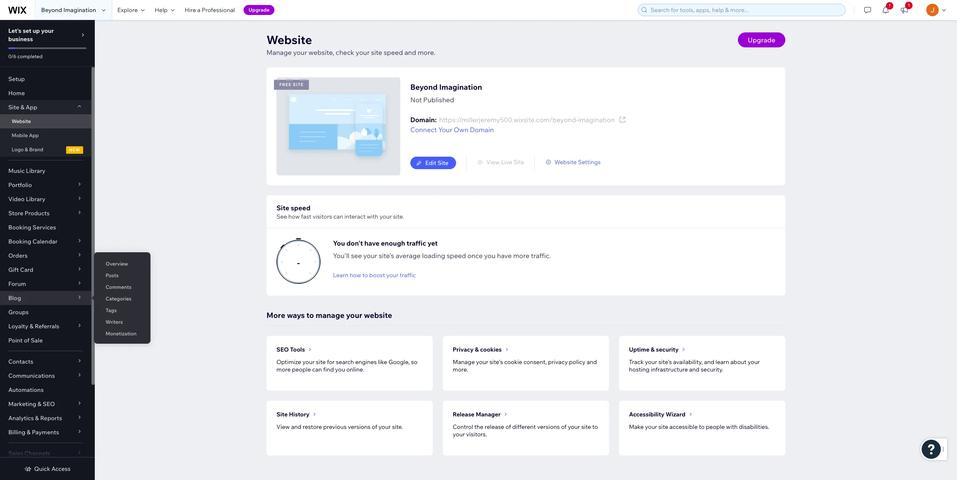 Task type: vqa. For each thing, say whether or not it's contained in the screenshot.
Elements
no



Task type: locate. For each thing, give the bounding box(es) containing it.
0 vertical spatial how
[[288, 213, 300, 220]]

& up analytics & reports
[[38, 401, 41, 408]]

1 vertical spatial booking
[[8, 238, 31, 245]]

1 horizontal spatial view
[[487, 158, 500, 166]]

& inside popup button
[[35, 415, 39, 422]]

explore
[[117, 6, 138, 14]]

booking for booking services
[[8, 224, 31, 231]]

your inside let's set up your business
[[41, 27, 54, 35]]

like
[[378, 359, 387, 366]]

website down site & app
[[12, 118, 31, 124]]

sale
[[31, 337, 43, 344]]

0 vertical spatial have
[[365, 239, 380, 248]]

blog
[[8, 295, 21, 302]]

your inside manage your site's cookie consent, privacy policy and more.
[[476, 359, 488, 366]]

how inside site speed see how fast visitors can interact with your site.
[[288, 213, 300, 220]]

0 horizontal spatial how
[[288, 213, 300, 220]]

& for site
[[21, 104, 24, 111]]

0 horizontal spatial site's
[[379, 252, 394, 260]]

0 horizontal spatial upgrade button
[[244, 5, 275, 15]]

0 horizontal spatial seo
[[43, 401, 55, 408]]

view live site
[[487, 158, 524, 166]]

1 vertical spatial people
[[706, 423, 725, 431]]

library up portfolio dropdown button on the top of the page
[[26, 167, 45, 175]]

&
[[21, 104, 24, 111], [25, 146, 28, 153], [30, 323, 33, 330], [475, 346, 479, 354], [651, 346, 655, 354], [38, 401, 41, 408], [35, 415, 39, 422], [27, 429, 31, 436]]

site
[[8, 104, 19, 111], [514, 158, 524, 166], [438, 159, 449, 167], [277, 204, 289, 212], [277, 411, 288, 418]]

orders button
[[0, 249, 92, 263]]

view left live
[[487, 158, 500, 166]]

website,
[[309, 48, 334, 57]]

availability,
[[674, 359, 703, 366]]

more left traffic.
[[513, 252, 530, 260]]

more down seo tools
[[277, 366, 291, 374]]

0 horizontal spatial upgrade
[[249, 7, 270, 13]]

0 horizontal spatial can
[[312, 366, 322, 374]]

0 horizontal spatial imagination
[[63, 6, 96, 14]]

seo up reports
[[43, 401, 55, 408]]

& for privacy
[[475, 346, 479, 354]]

0 vertical spatial people
[[292, 366, 311, 374]]

to left make
[[593, 423, 598, 431]]

1 vertical spatial you
[[335, 366, 345, 374]]

1 vertical spatial library
[[26, 196, 45, 203]]

with left disabilities.
[[727, 423, 738, 431]]

visitors.
[[466, 431, 487, 438]]

portfolio
[[8, 181, 32, 189]]

can right visitors
[[334, 213, 343, 220]]

1 vertical spatial with
[[727, 423, 738, 431]]

manage down the privacy
[[453, 359, 475, 366]]

2 horizontal spatial site's
[[659, 359, 672, 366]]

security.
[[701, 366, 724, 374]]

billing & payments button
[[0, 426, 92, 440]]

library inside "popup button"
[[26, 196, 45, 203]]

edit site link
[[411, 157, 456, 169]]

people
[[292, 366, 311, 374], [706, 423, 725, 431]]

blog button
[[0, 291, 92, 305]]

0 horizontal spatial versions
[[348, 423, 371, 431]]

website settings button
[[545, 158, 601, 166]]

0 vertical spatial view
[[487, 158, 500, 166]]

0 vertical spatial site.
[[393, 213, 404, 220]]

site's inside manage your site's cookie consent, privacy policy and more.
[[490, 359, 503, 366]]

so
[[411, 359, 418, 366]]

more inside optimize your site for search engines like google, so more people can find you online.
[[277, 366, 291, 374]]

site inside control the release of different versions of your site to your visitors.
[[582, 423, 591, 431]]

0 vertical spatial upgrade button
[[244, 5, 275, 15]]

groups link
[[0, 305, 92, 319]]

2 horizontal spatial website
[[555, 158, 577, 166]]

0 vertical spatial booking
[[8, 224, 31, 231]]

0 vertical spatial with
[[367, 213, 379, 220]]

0 vertical spatial more.
[[418, 48, 436, 57]]

1 horizontal spatial how
[[350, 272, 361, 279]]

to left boost
[[363, 272, 368, 279]]

enough
[[381, 239, 405, 248]]

channels
[[24, 450, 50, 458]]

let's
[[8, 27, 21, 35]]

point of sale
[[8, 337, 43, 344]]

beyond inside beyond imagination not published
[[411, 82, 438, 92]]

0 vertical spatial library
[[26, 167, 45, 175]]

& for analytics
[[35, 415, 39, 422]]

you right once
[[484, 252, 496, 260]]

traffic down average
[[400, 272, 416, 279]]

1 horizontal spatial you
[[484, 252, 496, 260]]

people right accessible
[[706, 423, 725, 431]]

0 vertical spatial manage
[[267, 48, 292, 57]]

0 horizontal spatial more
[[277, 366, 291, 374]]

categories link
[[94, 292, 151, 306]]

site's down the enough
[[379, 252, 394, 260]]

beyond up let's set up your business
[[41, 6, 62, 14]]

0 vertical spatial seo
[[277, 346, 289, 354]]

speed
[[384, 48, 403, 57], [291, 204, 311, 212], [447, 252, 466, 260]]

1 vertical spatial app
[[29, 132, 39, 139]]

privacy
[[453, 346, 474, 354]]

view for view live site
[[487, 158, 500, 166]]

0 vertical spatial beyond
[[41, 6, 62, 14]]

0 vertical spatial more
[[513, 252, 530, 260]]

1 booking from the top
[[8, 224, 31, 231]]

upgrade button down search for tools, apps, help & more... field
[[738, 32, 786, 47]]

1 horizontal spatial can
[[334, 213, 343, 220]]

0 horizontal spatial view
[[277, 423, 290, 431]]

more
[[513, 252, 530, 260], [277, 366, 291, 374]]

& right the privacy
[[475, 346, 479, 354]]

app inside site & app dropdown button
[[26, 104, 37, 111]]

1 button
[[896, 0, 914, 20]]

traffic up average
[[407, 239, 426, 248]]

hire
[[185, 6, 196, 14]]

more inside you don't have enough traffic yet you'll see your site's average loading speed once you have more traffic.
[[513, 252, 530, 260]]

services
[[33, 224, 56, 231]]

average
[[396, 252, 421, 260]]

new
[[69, 147, 80, 153]]

2 library from the top
[[26, 196, 45, 203]]

you inside optimize your site for search engines like google, so more people can find you online.
[[335, 366, 345, 374]]

seo up optimize
[[277, 346, 289, 354]]

library for music library
[[26, 167, 45, 175]]

infrastructure
[[651, 366, 688, 374]]

0 vertical spatial website
[[267, 32, 312, 47]]

1 vertical spatial website
[[12, 118, 31, 124]]

your
[[439, 126, 453, 134]]

0 horizontal spatial people
[[292, 366, 311, 374]]

speed inside site speed see how fast visitors can interact with your site.
[[291, 204, 311, 212]]

0 horizontal spatial manage
[[267, 48, 292, 57]]

1 vertical spatial upgrade
[[748, 36, 776, 44]]

more ways to manage your website
[[267, 311, 392, 320]]

versions
[[348, 423, 371, 431], [537, 423, 560, 431]]

1 vertical spatial more
[[277, 366, 291, 374]]

app down home link
[[26, 104, 37, 111]]

0 vertical spatial app
[[26, 104, 37, 111]]

how right learn at the bottom left of the page
[[350, 272, 361, 279]]

versions right different
[[537, 423, 560, 431]]

of left 'sale' on the left of the page
[[24, 337, 29, 344]]

track your site's availability, and learn about your hosting infrastructure and security.
[[629, 359, 760, 374]]

learn how to boost your traffic
[[333, 272, 416, 279]]

for
[[327, 359, 335, 366]]

more. inside manage your site's cookie consent, privacy policy and more.
[[453, 366, 468, 374]]

site inside optimize your site for search engines like google, so more people can find you online.
[[316, 359, 326, 366]]

site's for privacy
[[490, 359, 503, 366]]

to right ways
[[307, 311, 314, 320]]

history
[[289, 411, 310, 418]]

upgrade down search for tools, apps, help & more... field
[[748, 36, 776, 44]]

engines
[[355, 359, 377, 366]]

2 vertical spatial website
[[555, 158, 577, 166]]

billing
[[8, 429, 25, 436]]

& right the uptime
[[651, 346, 655, 354]]

1 vertical spatial have
[[497, 252, 512, 260]]

site left history at the bottom of page
[[277, 411, 288, 418]]

0 horizontal spatial beyond
[[41, 6, 62, 14]]

0 horizontal spatial with
[[367, 213, 379, 220]]

sales channels button
[[0, 447, 92, 461]]

to right accessible
[[699, 423, 705, 431]]

music
[[8, 167, 25, 175]]

you right find
[[335, 366, 345, 374]]

upgrade right professional
[[249, 7, 270, 13]]

analytics & reports button
[[0, 411, 92, 426]]

2 vertical spatial speed
[[447, 252, 466, 260]]

you don't have enough traffic yet you'll see your site's average loading speed once you have more traffic.
[[333, 239, 551, 260]]

& down home
[[21, 104, 24, 111]]

& inside "popup button"
[[38, 401, 41, 408]]

library up products on the top left of page
[[26, 196, 45, 203]]

0 horizontal spatial you
[[335, 366, 345, 374]]

website for website settings
[[555, 158, 577, 166]]

booking up orders on the left bottom
[[8, 238, 31, 245]]

payments
[[32, 429, 59, 436]]

& right billing
[[27, 429, 31, 436]]

site speed see how fast visitors can interact with your site.
[[277, 204, 404, 220]]

beyond for beyond imagination not published
[[411, 82, 438, 92]]

more.
[[418, 48, 436, 57], [453, 366, 468, 374]]

site down home
[[8, 104, 19, 111]]

site's down security
[[659, 359, 672, 366]]

0 vertical spatial traffic
[[407, 239, 426, 248]]

interact
[[345, 213, 366, 220]]

0 vertical spatial can
[[334, 213, 343, 220]]

& right logo
[[25, 146, 28, 153]]

gift card button
[[0, 263, 92, 277]]

booking inside dropdown button
[[8, 238, 31, 245]]

versions inside control the release of different versions of your site to your visitors.
[[537, 423, 560, 431]]

how
[[288, 213, 300, 220], [350, 272, 361, 279]]

1 vertical spatial seo
[[43, 401, 55, 408]]

1 horizontal spatial imagination
[[439, 82, 482, 92]]

view
[[487, 158, 500, 166], [277, 423, 290, 431]]

1 vertical spatial can
[[312, 366, 322, 374]]

logo & brand
[[12, 146, 43, 153]]

of right previous
[[372, 423, 377, 431]]

of right the release
[[506, 423, 511, 431]]

hosting
[[629, 366, 650, 374]]

1 horizontal spatial beyond
[[411, 82, 438, 92]]

& inside dropdown button
[[27, 429, 31, 436]]

with right interact
[[367, 213, 379, 220]]

0 horizontal spatial website
[[12, 118, 31, 124]]

optimize
[[277, 359, 301, 366]]

1 horizontal spatial people
[[706, 423, 725, 431]]

0 vertical spatial you
[[484, 252, 496, 260]]

have right once
[[497, 252, 512, 260]]

site right edit
[[438, 159, 449, 167]]

let's set up your business
[[8, 27, 54, 43]]

site up see
[[277, 204, 289, 212]]

beyond up "not"
[[411, 82, 438, 92]]

analytics & reports
[[8, 415, 62, 422]]

upgrade button right professional
[[244, 5, 275, 15]]

1 horizontal spatial website
[[267, 32, 312, 47]]

1 horizontal spatial with
[[727, 423, 738, 431]]

0 horizontal spatial have
[[365, 239, 380, 248]]

site's down cookies
[[490, 359, 503, 366]]

comments link
[[94, 280, 151, 295]]

1 vertical spatial beyond
[[411, 82, 438, 92]]

free site
[[280, 82, 304, 87]]

view down site history
[[277, 423, 290, 431]]

of right different
[[561, 423, 567, 431]]

sales
[[8, 450, 23, 458]]

0 vertical spatial imagination
[[63, 6, 96, 14]]

website inside website link
[[12, 118, 31, 124]]

1 horizontal spatial versions
[[537, 423, 560, 431]]

mobile
[[12, 132, 28, 139]]

business
[[8, 35, 33, 43]]

site's inside track your site's availability, and learn about your hosting infrastructure and security.
[[659, 359, 672, 366]]

your
[[41, 27, 54, 35], [293, 48, 307, 57], [356, 48, 370, 57], [380, 213, 392, 220], [364, 252, 377, 260], [387, 272, 399, 279], [346, 311, 362, 320], [303, 359, 315, 366], [476, 359, 488, 366], [645, 359, 657, 366], [748, 359, 760, 366], [379, 423, 391, 431], [568, 423, 580, 431], [645, 423, 658, 431], [453, 431, 465, 438]]

website up website,
[[267, 32, 312, 47]]

0 horizontal spatial speed
[[291, 204, 311, 212]]

seo inside "popup button"
[[43, 401, 55, 408]]

& right loyalty
[[30, 323, 33, 330]]

imagination for beyond imagination
[[63, 6, 96, 14]]

1 library from the top
[[26, 167, 45, 175]]

manage
[[316, 311, 345, 320]]

quick access
[[34, 465, 71, 473]]

versions right previous
[[348, 423, 371, 431]]

1 vertical spatial upgrade button
[[738, 32, 786, 47]]

1 horizontal spatial speed
[[384, 48, 403, 57]]

1 horizontal spatial more.
[[453, 366, 468, 374]]

1 horizontal spatial site's
[[490, 359, 503, 366]]

to
[[363, 272, 368, 279], [307, 311, 314, 320], [593, 423, 598, 431], [699, 423, 705, 431]]

manage inside "website manage your website, check your site speed and more."
[[267, 48, 292, 57]]

1 horizontal spatial more
[[513, 252, 530, 260]]

access
[[51, 465, 71, 473]]

& left reports
[[35, 415, 39, 422]]

monetization
[[106, 331, 137, 337]]

overview link
[[94, 257, 151, 271]]

tags
[[106, 307, 117, 314]]

1 vertical spatial speed
[[291, 204, 311, 212]]

categories
[[106, 296, 132, 302]]

people down tools
[[292, 366, 311, 374]]

live
[[501, 158, 512, 166]]

2 horizontal spatial speed
[[447, 252, 466, 260]]

marketing & seo
[[8, 401, 55, 408]]

imagination inside beyond imagination not published
[[439, 82, 482, 92]]

2 booking from the top
[[8, 238, 31, 245]]

0 horizontal spatial more.
[[418, 48, 436, 57]]

1 vertical spatial view
[[277, 423, 290, 431]]

website left settings
[[555, 158, 577, 166]]

your inside optimize your site for search engines like google, so more people can find you online.
[[303, 359, 315, 366]]

1 horizontal spatial manage
[[453, 359, 475, 366]]

site inside dropdown button
[[8, 104, 19, 111]]

website inside "website manage your website, check your site speed and more."
[[267, 32, 312, 47]]

website
[[267, 32, 312, 47], [12, 118, 31, 124], [555, 158, 577, 166]]

0 vertical spatial speed
[[384, 48, 403, 57]]

how left fast
[[288, 213, 300, 220]]

can inside site speed see how fast visitors can interact with your site.
[[334, 213, 343, 220]]

can left find
[[312, 366, 322, 374]]

2 versions from the left
[[537, 423, 560, 431]]

loyalty & referrals button
[[0, 319, 92, 334]]

0/6
[[8, 53, 16, 59]]

contacts button
[[0, 355, 92, 369]]

a
[[197, 6, 201, 14]]

your inside you don't have enough traffic yet you'll see your site's average loading speed once you have more traffic.
[[364, 252, 377, 260]]

google,
[[389, 359, 410, 366]]

gift card
[[8, 266, 33, 274]]

manage up free
[[267, 48, 292, 57]]

1 vertical spatial manage
[[453, 359, 475, 366]]

1 vertical spatial imagination
[[439, 82, 482, 92]]

have right don't
[[365, 239, 380, 248]]

& for logo
[[25, 146, 28, 153]]

booking down store
[[8, 224, 31, 231]]

site inside site speed see how fast visitors can interact with your site.
[[277, 204, 289, 212]]

1 vertical spatial more.
[[453, 366, 468, 374]]

app right mobile
[[29, 132, 39, 139]]



Task type: describe. For each thing, give the bounding box(es) containing it.
see
[[351, 252, 362, 260]]

booking for booking calendar
[[8, 238, 31, 245]]

& for billing
[[27, 429, 31, 436]]

settings
[[578, 158, 601, 166]]

manage inside manage your site's cookie consent, privacy policy and more.
[[453, 359, 475, 366]]

visitors
[[313, 213, 332, 220]]

site right live
[[514, 158, 524, 166]]

site's inside you don't have enough traffic yet you'll see your site's average loading speed once you have more traffic.
[[379, 252, 394, 260]]

video
[[8, 196, 25, 203]]

site. inside site speed see how fast visitors can interact with your site.
[[393, 213, 404, 220]]

setup
[[8, 75, 25, 83]]

yet
[[428, 239, 438, 248]]

people inside optimize your site for search engines like google, so more people can find you online.
[[292, 366, 311, 374]]

posts
[[106, 272, 119, 279]]

https://millerjeremy500.wixsite.com/beyond-
[[439, 116, 578, 124]]

contacts
[[8, 358, 33, 366]]

1 vertical spatial traffic
[[400, 272, 416, 279]]

automations
[[8, 386, 44, 394]]

don't
[[347, 239, 363, 248]]

mobile app
[[12, 132, 39, 139]]

site's for uptime
[[659, 359, 672, 366]]

& for loyalty
[[30, 323, 33, 330]]

control
[[453, 423, 473, 431]]

portfolio button
[[0, 178, 92, 192]]

more. inside "website manage your website, check your site speed and more."
[[418, 48, 436, 57]]

release
[[453, 411, 475, 418]]

manager
[[476, 411, 501, 418]]

view for view and restore previous versions of your site.
[[277, 423, 290, 431]]

-
[[297, 257, 300, 268]]

1 vertical spatial site.
[[392, 423, 403, 431]]

you inside you don't have enough traffic yet you'll see your site's average loading speed once you have more traffic.
[[484, 252, 496, 260]]

0/6 completed
[[8, 53, 43, 59]]

speed inside "website manage your website, check your site speed and more."
[[384, 48, 403, 57]]

check
[[336, 48, 354, 57]]

your inside site speed see how fast visitors can interact with your site.
[[380, 213, 392, 220]]

communications
[[8, 372, 55, 380]]

site for &
[[8, 104, 19, 111]]

completed
[[17, 53, 43, 59]]

loyalty
[[8, 323, 28, 330]]

site for speed
[[277, 204, 289, 212]]

products
[[25, 210, 50, 217]]

Search for tools, apps, help & more... field
[[649, 4, 843, 16]]

of inside sidebar element
[[24, 337, 29, 344]]

optimize your site for search engines like google, so more people can find you online.
[[277, 359, 418, 374]]

site inside "website manage your website, check your site speed and more."
[[371, 48, 382, 57]]

1 horizontal spatial seo
[[277, 346, 289, 354]]

website for website manage your website, check your site speed and more.
[[267, 32, 312, 47]]

see
[[277, 213, 287, 220]]

& for marketing
[[38, 401, 41, 408]]

marketing & seo button
[[0, 397, 92, 411]]

with inside site speed see how fast visitors can interact with your site.
[[367, 213, 379, 220]]

beyond imagination not published
[[411, 82, 482, 104]]

you'll
[[333, 252, 350, 260]]

wizard
[[666, 411, 686, 418]]

https://millerjeremy500.wixsite.com/beyond-imagination link
[[439, 115, 628, 125]]

setup link
[[0, 72, 92, 86]]

cookie
[[505, 359, 523, 366]]

home
[[8, 89, 25, 97]]

marketing
[[8, 401, 36, 408]]

policy
[[569, 359, 586, 366]]

music library
[[8, 167, 45, 175]]

billing & payments
[[8, 429, 59, 436]]

can inside optimize your site for search engines like google, so more people can find you online.
[[312, 366, 322, 374]]

help
[[155, 6, 168, 14]]

and inside "website manage your website, check your site speed and more."
[[405, 48, 416, 57]]

seo tools
[[277, 346, 305, 354]]

1 horizontal spatial upgrade
[[748, 36, 776, 44]]

store products button
[[0, 206, 92, 220]]

library for video library
[[26, 196, 45, 203]]

track
[[629, 359, 644, 366]]

website settings
[[555, 158, 601, 166]]

hire a professional
[[185, 6, 235, 14]]

home link
[[0, 86, 92, 100]]

comments
[[106, 284, 132, 290]]

site & app
[[8, 104, 37, 111]]

website link
[[0, 114, 92, 129]]

posts link
[[94, 269, 151, 283]]

sales channels
[[8, 450, 50, 458]]

0 vertical spatial upgrade
[[249, 7, 270, 13]]

to inside control the release of different versions of your site to your visitors.
[[593, 423, 598, 431]]

booking calendar button
[[0, 235, 92, 249]]

1 horizontal spatial upgrade button
[[738, 32, 786, 47]]

make your site accessible to people with disabilities.
[[629, 423, 770, 431]]

overview
[[106, 261, 128, 267]]

imagination for beyond imagination not published
[[439, 82, 482, 92]]

imagination
[[578, 116, 615, 124]]

communications button
[[0, 369, 92, 383]]

site
[[293, 82, 304, 87]]

site for history
[[277, 411, 288, 418]]

view and restore previous versions of your site.
[[277, 423, 403, 431]]

privacy
[[548, 359, 568, 366]]

card
[[20, 266, 33, 274]]

about
[[731, 359, 747, 366]]

privacy & cookies
[[453, 346, 502, 354]]

loading
[[422, 252, 445, 260]]

monetization link
[[94, 327, 151, 341]]

and inside manage your site's cookie consent, privacy policy and more.
[[587, 359, 597, 366]]

forum button
[[0, 277, 92, 291]]

app inside mobile app link
[[29, 132, 39, 139]]

1 horizontal spatial have
[[497, 252, 512, 260]]

video library
[[8, 196, 45, 203]]

video library button
[[0, 192, 92, 206]]

accessibility
[[629, 411, 665, 418]]

set
[[23, 27, 31, 35]]

& for uptime
[[651, 346, 655, 354]]

1 vertical spatial how
[[350, 272, 361, 279]]

1
[[908, 2, 910, 8]]

hire a professional link
[[180, 0, 240, 20]]

speed inside you don't have enough traffic yet you'll see your site's average loading speed once you have more traffic.
[[447, 252, 466, 260]]

consent,
[[524, 359, 547, 366]]

security
[[656, 346, 679, 354]]

website for website
[[12, 118, 31, 124]]

calendar
[[33, 238, 57, 245]]

disabilities.
[[739, 423, 770, 431]]

traffic inside you don't have enough traffic yet you'll see your site's average loading speed once you have more traffic.
[[407, 239, 426, 248]]

connect
[[411, 126, 437, 134]]

brand
[[29, 146, 43, 153]]

beyond for beyond imagination
[[41, 6, 62, 14]]

1 versions from the left
[[348, 423, 371, 431]]

different
[[513, 423, 536, 431]]

site history
[[277, 411, 310, 418]]

sidebar element
[[0, 20, 95, 480]]

quick access button
[[24, 465, 71, 473]]

manage your site's cookie consent, privacy policy and more.
[[453, 359, 597, 374]]

help button
[[150, 0, 180, 20]]

loyalty & referrals
[[8, 323, 59, 330]]



